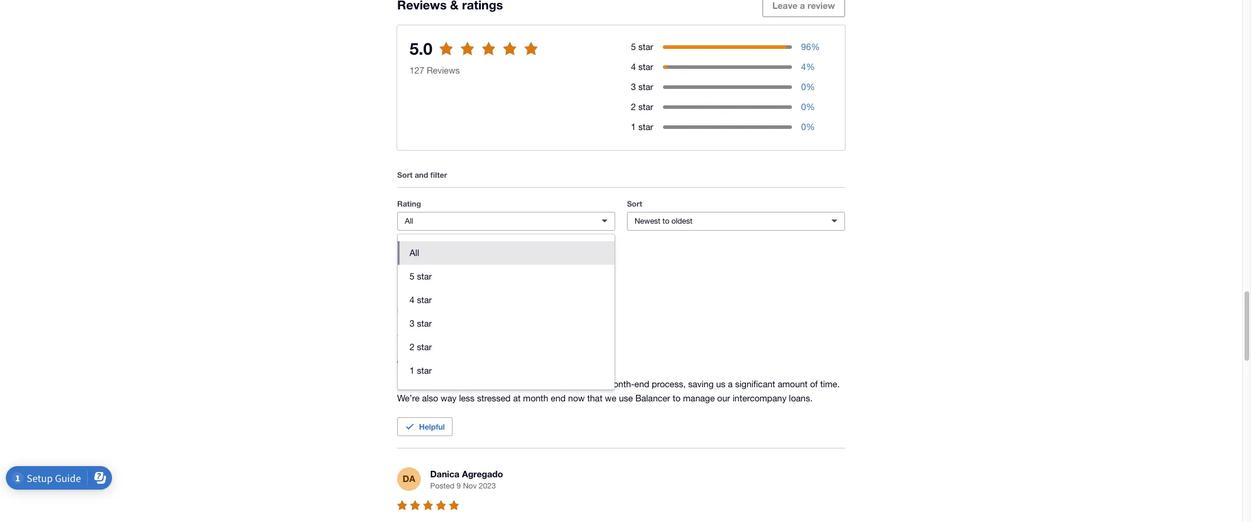 Task type: vqa. For each thing, say whether or not it's contained in the screenshot.
top the 3 star
yes



Task type: describe. For each thing, give the bounding box(es) containing it.
reviews for to
[[458, 51, 490, 61]]

all button
[[398, 242, 615, 265]]

5 star inside button
[[410, 272, 432, 282]]

tool
[[434, 352, 455, 366]]

agregado
[[462, 469, 503, 480]]

we're
[[397, 394, 420, 404]]

danica
[[430, 469, 460, 480]]

newest to oldest button
[[627, 212, 845, 231]]

sort for sort and filter
[[397, 170, 413, 180]]

1 vertical spatial end
[[551, 394, 566, 404]]

4 star inside button
[[410, 295, 432, 305]]

1 inside button
[[410, 366, 415, 376]]

manage
[[683, 394, 715, 404]]

helpful button
[[397, 418, 453, 437]]

1 horizontal spatial 4 star
[[631, 62, 653, 72]]

2 horizontal spatial 4
[[801, 62, 806, 72]]

a vital tool
[[397, 352, 455, 366]]

it
[[485, 380, 490, 390]]

sort for sort
[[627, 199, 643, 209]]

of
[[810, 380, 818, 390]]

2023
[[479, 482, 496, 491]]

0 vertical spatial 3 star
[[631, 82, 653, 92]]

helpful
[[419, 423, 445, 432]]

reviews for recent
[[457, 256, 494, 268]]

0 horizontal spatial vital
[[409, 352, 431, 366]]

way
[[441, 394, 457, 404]]

0 vertical spatial 1
[[631, 122, 636, 132]]

leave a review button
[[763, 0, 845, 17]]

0 vertical spatial 1 star
[[631, 122, 653, 132]]

filter
[[431, 170, 447, 180]]

newest
[[635, 217, 661, 226]]

star inside button
[[417, 319, 432, 329]]

we
[[605, 394, 617, 404]]

to inside 'mayday is a vital tool. it dramatically streamlines our month-end process, saving us a significant amount of time. we're also way less stressed at month end now that we use balancer to manage our intercompany loans.'
[[673, 394, 681, 404]]

9
[[457, 482, 461, 491]]

1 star inside button
[[410, 366, 432, 376]]

now
[[568, 394, 585, 404]]

intercompany
[[733, 394, 787, 404]]

nov
[[463, 482, 477, 491]]

% for 5 star
[[811, 42, 820, 52]]

oldest
[[672, 217, 693, 226]]

group containing all
[[398, 234, 615, 390]]

skip to reviews list
[[426, 51, 505, 61]]

2 inside button
[[410, 342, 415, 352]]

% for 4 star
[[806, 62, 815, 72]]

da
[[403, 474, 415, 485]]

stressed
[[477, 394, 511, 404]]

list box containing all
[[398, 234, 615, 390]]

reviews
[[427, 65, 460, 75]]

5 star button
[[398, 265, 615, 289]]

process,
[[652, 380, 686, 390]]

recent
[[424, 256, 455, 268]]

review
[[808, 0, 835, 11]]

significant
[[735, 380, 775, 390]]

florah
[[430, 300, 457, 311]]

skip to reviews list link
[[416, 44, 515, 68]]

that
[[587, 394, 603, 404]]

127
[[410, 65, 424, 75]]

1 horizontal spatial 4
[[631, 62, 636, 72]]

month
[[523, 394, 548, 404]]

time.
[[821, 380, 840, 390]]

mayday is a vital tool. it dramatically streamlines our month-end process, saving us a significant amount of time. we're also way less stressed at month end now that we use balancer to manage our intercompany loans.
[[397, 380, 843, 404]]



Task type: locate. For each thing, give the bounding box(es) containing it.
0 horizontal spatial 3
[[410, 319, 415, 329]]

0 for 1 star
[[801, 122, 806, 132]]

0 vertical spatial 2 star
[[631, 102, 653, 112]]

1 vertical spatial vital
[[447, 380, 463, 390]]

a right is
[[440, 380, 445, 390]]

3 star button
[[398, 312, 615, 336]]

a right leave
[[800, 0, 805, 11]]

2 star
[[631, 102, 653, 112], [410, 342, 432, 352]]

0 vertical spatial to
[[447, 51, 456, 61]]

0 % for 2 star
[[801, 102, 815, 112]]

a
[[397, 352, 405, 366]]

umukundwa
[[459, 300, 513, 311]]

all inside all button
[[410, 248, 419, 258]]

0 for 2 star
[[801, 102, 806, 112]]

1
[[631, 122, 636, 132], [410, 366, 415, 376]]

posted inside florah umukundwa posted
[[430, 314, 455, 322]]

1 0 from the top
[[801, 82, 806, 92]]

2 vertical spatial 0 %
[[801, 122, 815, 132]]

to right skip
[[447, 51, 456, 61]]

2 horizontal spatial to
[[673, 394, 681, 404]]

0 vertical spatial 5
[[631, 42, 636, 52]]

0 vertical spatial all
[[405, 217, 413, 226]]

mayday
[[397, 380, 429, 390]]

0 horizontal spatial 5 star
[[410, 272, 432, 282]]

reviews left list
[[458, 51, 490, 61]]

to
[[447, 51, 456, 61], [663, 217, 670, 226], [673, 394, 681, 404]]

posted down the florah
[[430, 314, 455, 322]]

our down us
[[717, 394, 730, 404]]

end up balancer
[[635, 380, 650, 390]]

loans.
[[789, 394, 813, 404]]

1 posted from the top
[[430, 314, 455, 322]]

0 horizontal spatial our
[[591, 380, 604, 390]]

posted down danica
[[430, 482, 455, 491]]

sort and filter
[[397, 170, 447, 180]]

vital inside 'mayday is a vital tool. it dramatically streamlines our month-end process, saving us a significant amount of time. we're also way less stressed at month end now that we use balancer to manage our intercompany loans.'
[[447, 380, 463, 390]]

1 vertical spatial 1
[[410, 366, 415, 376]]

5
[[631, 42, 636, 52], [410, 272, 415, 282]]

1 0 % from the top
[[801, 82, 815, 92]]

0 horizontal spatial a
[[440, 380, 445, 390]]

reviews right recent
[[457, 256, 494, 268]]

leave a review
[[773, 0, 835, 11]]

a inside "leave a review" button
[[800, 0, 805, 11]]

all inside all popup button
[[405, 217, 413, 226]]

3 0 % from the top
[[801, 122, 815, 132]]

5 star
[[631, 42, 653, 52], [410, 272, 432, 282]]

0 horizontal spatial 1
[[410, 366, 415, 376]]

96
[[801, 42, 811, 52]]

tool.
[[465, 380, 483, 390]]

group
[[398, 234, 615, 390]]

3 star inside button
[[410, 319, 432, 329]]

0 horizontal spatial 4
[[410, 295, 415, 305]]

2 star inside button
[[410, 342, 432, 352]]

3 star
[[631, 82, 653, 92], [410, 319, 432, 329]]

vital right a
[[409, 352, 431, 366]]

0 vertical spatial 2
[[631, 102, 636, 112]]

0 vertical spatial 4 star
[[631, 62, 653, 72]]

3
[[631, 82, 636, 92], [410, 319, 415, 329]]

and
[[415, 170, 428, 180]]

1 horizontal spatial vital
[[447, 380, 463, 390]]

posted inside danica agregado posted 9 nov 2023
[[430, 482, 455, 491]]

to down process,
[[673, 394, 681, 404]]

1 vertical spatial 1 star
[[410, 366, 432, 376]]

list box
[[398, 234, 615, 390]]

1 vertical spatial 2 star
[[410, 342, 432, 352]]

0 vertical spatial end
[[635, 380, 650, 390]]

0 vertical spatial posted
[[430, 314, 455, 322]]

1 horizontal spatial to
[[663, 217, 670, 226]]

4 star
[[631, 62, 653, 72], [410, 295, 432, 305]]

all for all popup button on the top left
[[405, 217, 413, 226]]

end
[[635, 380, 650, 390], [551, 394, 566, 404]]

end down streamlines
[[551, 394, 566, 404]]

1 vertical spatial reviews
[[457, 256, 494, 268]]

0 vertical spatial sort
[[397, 170, 413, 180]]

to left oldest
[[663, 217, 670, 226]]

0 vertical spatial 3
[[631, 82, 636, 92]]

all for all button
[[410, 248, 419, 258]]

rating
[[397, 199, 421, 209]]

1 vertical spatial posted
[[430, 482, 455, 491]]

2 vertical spatial to
[[673, 394, 681, 404]]

sort
[[397, 170, 413, 180], [627, 199, 643, 209]]

%
[[811, 42, 820, 52], [806, 62, 815, 72], [806, 82, 815, 92], [806, 102, 815, 112], [806, 122, 815, 132]]

a
[[800, 0, 805, 11], [440, 380, 445, 390], [728, 380, 733, 390]]

1 vertical spatial our
[[717, 394, 730, 404]]

1 vertical spatial 0 %
[[801, 102, 815, 112]]

1 vertical spatial to
[[663, 217, 670, 226]]

0 % for 1 star
[[801, 122, 815, 132]]

0 vertical spatial our
[[591, 380, 604, 390]]

1 vertical spatial 3
[[410, 319, 415, 329]]

1 vertical spatial sort
[[627, 199, 643, 209]]

0 horizontal spatial to
[[447, 51, 456, 61]]

1 star
[[631, 122, 653, 132], [410, 366, 432, 376]]

2 posted from the top
[[430, 482, 455, 491]]

2 star button
[[398, 336, 615, 359]]

posted for danica agregado
[[430, 482, 455, 491]]

danica agregado posted 9 nov 2023
[[430, 469, 503, 491]]

1 horizontal spatial 5 star
[[631, 42, 653, 52]]

to for newest
[[663, 217, 670, 226]]

dramatically
[[493, 380, 541, 390]]

0 horizontal spatial 1 star
[[410, 366, 432, 376]]

skip
[[426, 51, 445, 61]]

4 star button
[[398, 289, 615, 312]]

2 0 % from the top
[[801, 102, 815, 112]]

0 vertical spatial vital
[[409, 352, 431, 366]]

0 horizontal spatial 2 star
[[410, 342, 432, 352]]

list
[[493, 51, 505, 61]]

2 horizontal spatial a
[[800, 0, 805, 11]]

2 0 from the top
[[801, 102, 806, 112]]

0 horizontal spatial 3 star
[[410, 319, 432, 329]]

streamlines
[[543, 380, 588, 390]]

us
[[716, 380, 726, 390]]

1 vertical spatial 2
[[410, 342, 415, 352]]

1 horizontal spatial sort
[[627, 199, 643, 209]]

saving
[[688, 380, 714, 390]]

most
[[397, 256, 421, 268]]

4 %
[[801, 62, 815, 72]]

to inside popup button
[[663, 217, 670, 226]]

0 % for 3 star
[[801, 82, 815, 92]]

use
[[619, 394, 633, 404]]

most recent reviews
[[397, 256, 494, 268]]

% for 1 star
[[806, 122, 815, 132]]

3 inside button
[[410, 319, 415, 329]]

1 vertical spatial 3 star
[[410, 319, 432, 329]]

amount
[[778, 380, 808, 390]]

posted for florah umukundwa
[[430, 314, 455, 322]]

vital up way
[[447, 380, 463, 390]]

0 vertical spatial 5 star
[[631, 42, 653, 52]]

5.0
[[410, 39, 433, 58]]

1 horizontal spatial 2 star
[[631, 102, 653, 112]]

0 vertical spatial 0
[[801, 82, 806, 92]]

0 for 3 star
[[801, 82, 806, 92]]

96 %
[[801, 42, 820, 52]]

all
[[405, 217, 413, 226], [410, 248, 419, 258]]

star
[[639, 42, 653, 52], [639, 62, 653, 72], [639, 82, 653, 92], [639, 102, 653, 112], [639, 122, 653, 132], [417, 272, 432, 282], [417, 295, 432, 305], [417, 319, 432, 329], [417, 342, 432, 352], [417, 366, 432, 376]]

all button
[[397, 212, 615, 231]]

4
[[631, 62, 636, 72], [801, 62, 806, 72], [410, 295, 415, 305]]

% for 3 star
[[806, 82, 815, 92]]

1 vertical spatial 0
[[801, 102, 806, 112]]

also
[[422, 394, 438, 404]]

0 horizontal spatial end
[[551, 394, 566, 404]]

vital
[[409, 352, 431, 366], [447, 380, 463, 390]]

1 horizontal spatial end
[[635, 380, 650, 390]]

1 horizontal spatial 3
[[631, 82, 636, 92]]

sort left and
[[397, 170, 413, 180]]

1 horizontal spatial 3 star
[[631, 82, 653, 92]]

is
[[431, 380, 437, 390]]

5 inside "5 star" button
[[410, 272, 415, 282]]

a right us
[[728, 380, 733, 390]]

4 inside button
[[410, 295, 415, 305]]

at
[[513, 394, 521, 404]]

1 horizontal spatial 1
[[631, 122, 636, 132]]

1 horizontal spatial our
[[717, 394, 730, 404]]

balancer
[[636, 394, 670, 404]]

2
[[631, 102, 636, 112], [410, 342, 415, 352]]

0 horizontal spatial sort
[[397, 170, 413, 180]]

2 vertical spatial 0
[[801, 122, 806, 132]]

reviews
[[458, 51, 490, 61], [457, 256, 494, 268]]

florah umukundwa posted
[[430, 300, 513, 322]]

1 horizontal spatial 2
[[631, 102, 636, 112]]

1 vertical spatial 5
[[410, 272, 415, 282]]

1 vertical spatial all
[[410, 248, 419, 258]]

0 horizontal spatial 4 star
[[410, 295, 432, 305]]

0 vertical spatial 0 %
[[801, 82, 815, 92]]

127 reviews
[[410, 65, 460, 75]]

3 0 from the top
[[801, 122, 806, 132]]

% for 2 star
[[806, 102, 815, 112]]

our up that
[[591, 380, 604, 390]]

1 horizontal spatial 5
[[631, 42, 636, 52]]

0 %
[[801, 82, 815, 92], [801, 102, 815, 112], [801, 122, 815, 132]]

less
[[459, 394, 475, 404]]

1 vertical spatial 5 star
[[410, 272, 432, 282]]

sort up newest
[[627, 199, 643, 209]]

0 horizontal spatial 2
[[410, 342, 415, 352]]

1 star button
[[398, 359, 615, 383]]

all down rating
[[405, 217, 413, 226]]

to for skip
[[447, 51, 456, 61]]

1 horizontal spatial 1 star
[[631, 122, 653, 132]]

month-
[[606, 380, 635, 390]]

1 horizontal spatial a
[[728, 380, 733, 390]]

all left recent
[[410, 248, 419, 258]]

0 horizontal spatial 5
[[410, 272, 415, 282]]

leave
[[773, 0, 798, 11]]

1 vertical spatial 4 star
[[410, 295, 432, 305]]

our
[[591, 380, 604, 390], [717, 394, 730, 404]]

0 vertical spatial reviews
[[458, 51, 490, 61]]

0
[[801, 82, 806, 92], [801, 102, 806, 112], [801, 122, 806, 132]]

newest to oldest
[[635, 217, 693, 226]]



